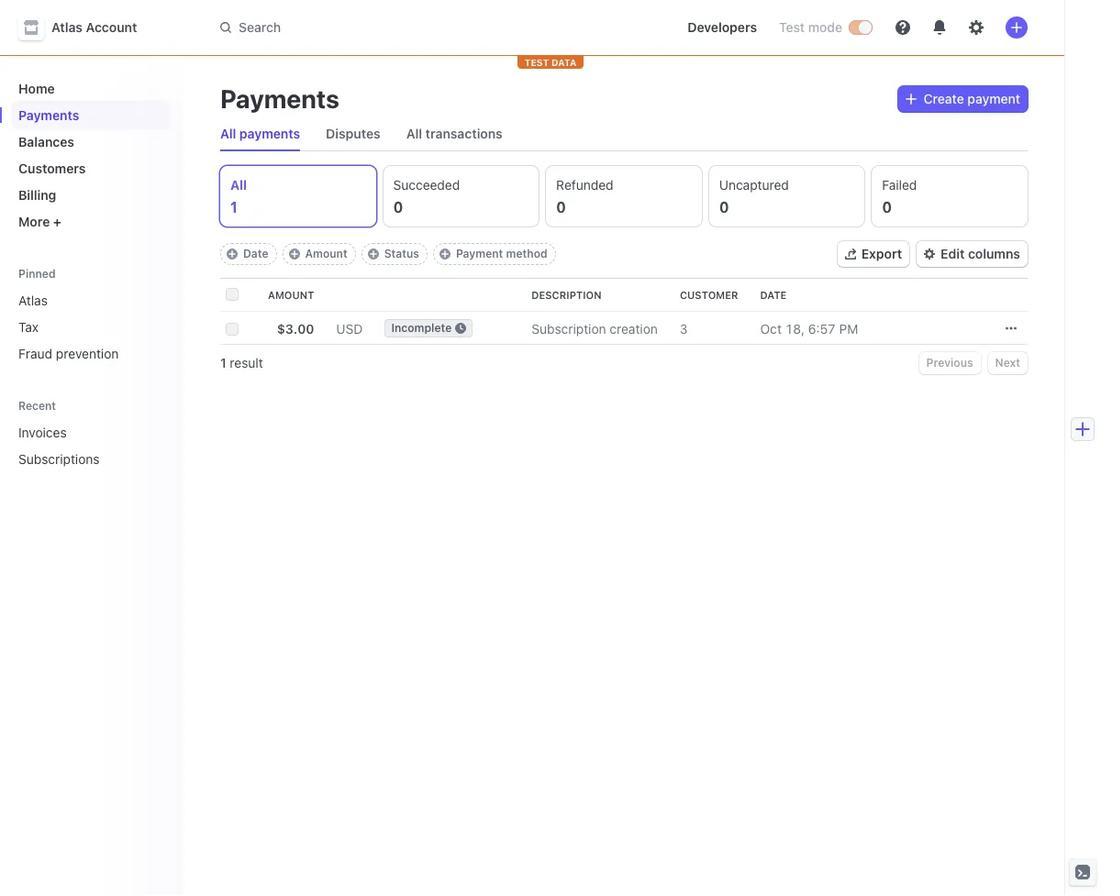 Task type: vqa. For each thing, say whether or not it's contained in the screenshot.


Task type: describe. For each thing, give the bounding box(es) containing it.
next
[[996, 356, 1021, 370]]

test
[[525, 57, 549, 68]]

subscriptions link
[[11, 444, 143, 475]]

incomplete link
[[385, 312, 532, 345]]

billing link
[[11, 180, 169, 210]]

subscription creation
[[532, 321, 658, 336]]

more +
[[18, 214, 61, 229]]

tab list containing 1
[[220, 166, 1028, 227]]

home link
[[11, 73, 169, 104]]

1 vertical spatial amount
[[268, 289, 314, 301]]

billing
[[18, 187, 56, 203]]

all payments
[[220, 126, 300, 141]]

$3.00
[[277, 321, 314, 336]]

core navigation links element
[[11, 73, 169, 237]]

0 horizontal spatial 1
[[220, 355, 226, 371]]

uncaptured
[[720, 177, 789, 193]]

tab list containing all payments
[[213, 118, 1028, 151]]

atlas link
[[11, 285, 169, 316]]

18,
[[786, 321, 805, 336]]

create payment
[[924, 91, 1021, 106]]

succeeded
[[393, 177, 460, 193]]

creation
[[610, 321, 658, 336]]

create
[[924, 91, 965, 106]]

oct
[[761, 321, 782, 336]]

3 link
[[680, 313, 761, 344]]

+
[[53, 214, 61, 229]]

developers
[[688, 19, 757, 35]]

fraud prevention link
[[11, 339, 169, 369]]

all transactions
[[406, 126, 503, 141]]

edit
[[941, 246, 965, 262]]

edit columns button
[[917, 241, 1028, 267]]

tax
[[18, 319, 39, 335]]

6:57
[[809, 321, 836, 336]]

data
[[552, 57, 577, 68]]

subscription creation link
[[532, 313, 680, 344]]

fraud
[[18, 346, 52, 362]]

refunded
[[556, 177, 614, 193]]

amount inside toolbar
[[305, 247, 348, 261]]

all payments link
[[213, 121, 308, 147]]

export button
[[838, 241, 910, 267]]

usd
[[336, 321, 363, 336]]

$3.00 link
[[268, 313, 336, 344]]

more
[[18, 214, 50, 229]]

invoices link
[[11, 418, 143, 448]]

method
[[506, 247, 548, 261]]

usd link
[[336, 313, 385, 344]]

balances
[[18, 134, 74, 150]]

customers link
[[11, 153, 169, 184]]

tax link
[[11, 312, 169, 342]]

columns
[[968, 246, 1021, 262]]

all for transactions
[[406, 126, 422, 141]]

toolbar containing date
[[220, 243, 556, 265]]

pinned navigation links element
[[11, 259, 173, 369]]

atlas account
[[51, 19, 137, 35]]

payment method
[[456, 247, 548, 261]]

status
[[384, 247, 419, 261]]

0 for failed 0
[[883, 199, 892, 216]]

0 for succeeded 0
[[393, 199, 403, 216]]

mode
[[808, 19, 843, 35]]

previous button
[[919, 353, 981, 375]]

pinned element
[[11, 285, 169, 369]]

account
[[86, 19, 137, 35]]

customer
[[680, 289, 739, 301]]

search
[[239, 19, 281, 35]]



Task type: locate. For each thing, give the bounding box(es) containing it.
row actions image
[[1006, 323, 1017, 334]]

2 0 from the left
[[556, 199, 566, 216]]

0
[[393, 199, 403, 216], [556, 199, 566, 216], [720, 199, 729, 216], [883, 199, 892, 216]]

add date image
[[227, 249, 238, 260]]

test data
[[525, 57, 577, 68]]

1 horizontal spatial date
[[761, 289, 787, 301]]

customers
[[18, 161, 86, 176]]

1 horizontal spatial atlas
[[51, 19, 83, 35]]

Search text field
[[209, 11, 658, 45]]

uncaptured 0
[[720, 177, 789, 216]]

1 inside all 1
[[230, 199, 238, 216]]

payments up balances
[[18, 107, 79, 123]]

subscription
[[532, 321, 606, 336]]

atlas inside "button"
[[51, 19, 83, 35]]

fraud prevention
[[18, 346, 119, 362]]

payments
[[239, 126, 300, 141]]

all left transactions
[[406, 126, 422, 141]]

Select All checkbox
[[226, 288, 239, 301]]

pm
[[840, 321, 859, 336]]

settings image
[[969, 20, 984, 35]]

add amount image
[[289, 249, 300, 260]]

all transactions link
[[399, 121, 510, 147]]

1 up add date icon
[[230, 199, 238, 216]]

atlas left "account"
[[51, 19, 83, 35]]

result
[[230, 355, 263, 371]]

invoices
[[18, 425, 67, 441]]

atlas inside "link"
[[18, 293, 48, 308]]

all for payments
[[220, 126, 236, 141]]

0 vertical spatial 1
[[230, 199, 238, 216]]

0 down failed
[[883, 199, 892, 216]]

test
[[779, 19, 805, 35]]

1 horizontal spatial payments
[[220, 84, 340, 114]]

1 vertical spatial atlas
[[18, 293, 48, 308]]

0 horizontal spatial date
[[243, 247, 269, 261]]

amount
[[305, 247, 348, 261], [268, 289, 314, 301]]

3 0 from the left
[[720, 199, 729, 216]]

1
[[230, 199, 238, 216], [220, 355, 226, 371]]

atlas account button
[[18, 15, 156, 40]]

payments inside core navigation links element
[[18, 107, 79, 123]]

recent element
[[0, 418, 184, 475]]

1 0 from the left
[[393, 199, 403, 216]]

prevention
[[56, 346, 119, 362]]

Search search field
[[209, 11, 658, 45]]

help image
[[896, 20, 911, 35]]

0 vertical spatial atlas
[[51, 19, 83, 35]]

add status image
[[368, 249, 379, 260]]

all
[[220, 126, 236, 141], [406, 126, 422, 141], [230, 177, 247, 193]]

0 for refunded 0
[[556, 199, 566, 216]]

pinned
[[18, 267, 56, 281]]

0 horizontal spatial payments
[[18, 107, 79, 123]]

disputes link
[[319, 121, 388, 147]]

refunded 0
[[556, 177, 614, 216]]

0 inside failed 0
[[883, 199, 892, 216]]

0 inside succeeded 0
[[393, 199, 403, 216]]

1 vertical spatial date
[[761, 289, 787, 301]]

subscriptions
[[18, 452, 100, 467]]

notifications image
[[933, 20, 947, 35]]

all inside 'link'
[[220, 126, 236, 141]]

1 vertical spatial tab list
[[220, 166, 1028, 227]]

export
[[862, 246, 903, 262]]

tab list
[[213, 118, 1028, 151], [220, 166, 1028, 227]]

1 left result
[[220, 355, 226, 371]]

all for 1
[[230, 177, 247, 193]]

description
[[532, 289, 602, 301]]

all 1
[[230, 177, 247, 216]]

all left the payments
[[220, 126, 236, 141]]

1 result
[[220, 355, 263, 371]]

date right add date icon
[[243, 247, 269, 261]]

date
[[243, 247, 269, 261], [761, 289, 787, 301]]

date up oct
[[761, 289, 787, 301]]

balances link
[[11, 127, 169, 157]]

all down all payments 'link'
[[230, 177, 247, 193]]

Select Item checkbox
[[226, 323, 239, 336]]

1 vertical spatial 1
[[220, 355, 226, 371]]

failed
[[883, 177, 917, 193]]

incomplete
[[391, 321, 452, 335]]

edit columns
[[941, 246, 1021, 262]]

toolbar
[[220, 243, 556, 265]]

atlas
[[51, 19, 83, 35], [18, 293, 48, 308]]

succeeded 0
[[393, 177, 460, 216]]

payment
[[456, 247, 503, 261]]

amount up $3.00
[[268, 289, 314, 301]]

payment
[[968, 91, 1021, 106]]

recent
[[18, 399, 56, 413]]

amount right add amount icon
[[305, 247, 348, 261]]

atlas for atlas
[[18, 293, 48, 308]]

transactions
[[426, 126, 503, 141]]

atlas for atlas account
[[51, 19, 83, 35]]

payments
[[220, 84, 340, 114], [18, 107, 79, 123]]

atlas down pinned
[[18, 293, 48, 308]]

0 inside refunded 0
[[556, 199, 566, 216]]

add payment method image
[[440, 249, 451, 260]]

svg image
[[906, 94, 917, 105]]

4 0 from the left
[[883, 199, 892, 216]]

payments up the payments
[[220, 84, 340, 114]]

0 horizontal spatial atlas
[[18, 293, 48, 308]]

previous
[[927, 356, 974, 370]]

disputes
[[326, 126, 381, 141]]

test mode
[[779, 19, 843, 35]]

3
[[680, 321, 688, 336]]

oct 18, 6:57 pm link
[[761, 313, 999, 344]]

0 down refunded
[[556, 199, 566, 216]]

create payment button
[[898, 86, 1028, 112]]

home
[[18, 81, 55, 96]]

0 for uncaptured 0
[[720, 199, 729, 216]]

0 inside uncaptured 0
[[720, 199, 729, 216]]

oct 18, 6:57 pm
[[761, 321, 859, 336]]

0 down succeeded on the top of page
[[393, 199, 403, 216]]

next button
[[988, 353, 1028, 375]]

failed 0
[[883, 177, 917, 216]]

payments link
[[11, 100, 169, 130]]

developers link
[[680, 13, 765, 42]]

0 vertical spatial date
[[243, 247, 269, 261]]

0 down uncaptured
[[720, 199, 729, 216]]

0 vertical spatial tab list
[[213, 118, 1028, 151]]

0 vertical spatial amount
[[305, 247, 348, 261]]

recent navigation links element
[[0, 391, 184, 475]]

1 horizontal spatial 1
[[230, 199, 238, 216]]



